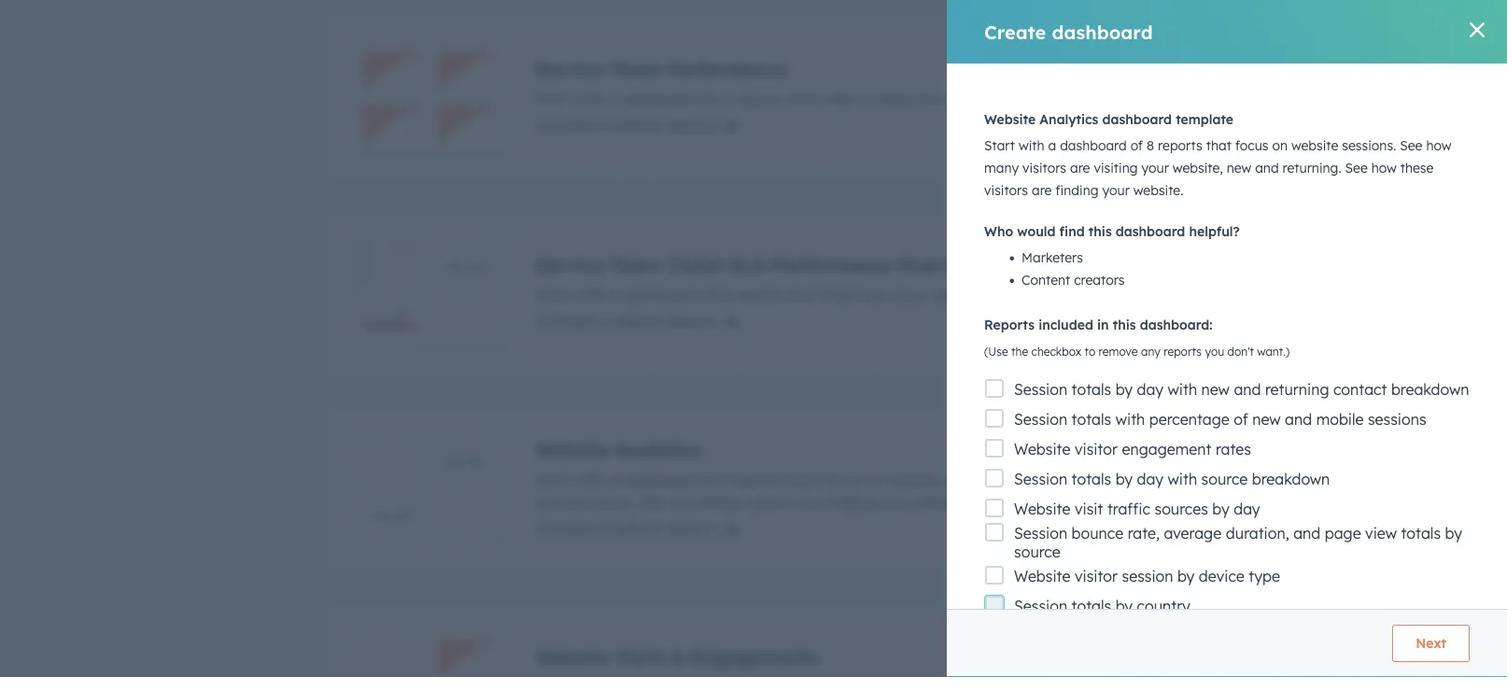 Task type: vqa. For each thing, say whether or not it's contained in the screenshot.
"(1)"
no



Task type: locate. For each thing, give the bounding box(es) containing it.
website inside 'start with a dashboard of 8 reports that focus on website sessions. see how many visitors are visiting your website, new and returning. see how these visitors are finding your website.'
[[1292, 137, 1339, 154]]

website for website visitor session by device type
[[1014, 567, 1071, 586]]

1 horizontal spatial many
[[1074, 470, 1113, 489]]

0 vertical spatial website.
[[1134, 182, 1184, 198]]

website, up page
[[1289, 470, 1347, 489]]

1 vertical spatial track
[[822, 285, 858, 304]]

rates
[[1216, 440, 1252, 459]]

on inside 'start with a dashboard of 8 reports that focus on website sessions. see how many visitors are visiting your website, new and returning. see how these visitors are finding your website.'
[[1272, 137, 1288, 154]]

a inside 'start with a dashboard of 8 reports that focus on website sessions. see how many visitors are visiting your website, new and returning. see how these visitors are finding your website.'
[[1048, 137, 1057, 154]]

service
[[535, 57, 605, 80], [535, 253, 605, 276]]

0 vertical spatial website,
[[1173, 160, 1223, 176]]

overview
[[898, 253, 987, 276]]

focus
[[1235, 137, 1269, 154], [822, 470, 860, 489]]

1 horizontal spatial finding
[[1056, 182, 1099, 198]]

totals for session totals by day with new and returning contact breakdown
[[1072, 380, 1112, 399]]

new inside website analytics start with a dashboard of 8 reports that focus on website sessions. see how many visitors are visiting your website, new and returning. see how these visitors are finding your website.
[[1351, 470, 1379, 489]]

website, inside website analytics start with a dashboard of 8 reports that focus on website sessions. see how many visitors are visiting your website, new and returning. see how these visitors are finding your website.
[[1289, 470, 1347, 489]]

totals down remove
[[1072, 380, 1112, 399]]

website inside website analytics start with a dashboard of 8 reports that focus on website sessions. see how many visitors are visiting your website, new and returning. see how these visitors are finding your website.
[[886, 470, 940, 489]]

sla
[[730, 253, 766, 276]]

0 vertical spatial visiting
[[1094, 160, 1138, 176]]

of inside service team ticket sla performance overview start with a dashboard of 6 reports that track how your service team is handling tickets.
[[702, 285, 717, 304]]

is
[[1078, 89, 1090, 108], [1026, 285, 1037, 304]]

0 horizontal spatial on
[[864, 470, 882, 489]]

3 includes from the top
[[535, 519, 595, 537]]

your inside service team ticket sla performance overview start with a dashboard of 6 reports that track how your service team is handling tickets.
[[895, 285, 927, 304]]

0 horizontal spatial these
[[701, 493, 739, 511]]

1 vertical spatial performance
[[772, 253, 892, 276]]

2 includes 6 default reports from the top
[[535, 311, 717, 330]]

template
[[1176, 111, 1234, 127]]

dashboard inside 'start with a dashboard of 8 reports that focus on website sessions. see how many visitors are visiting your website, new and returning. see how these visitors are finding your website.'
[[1060, 137, 1127, 154]]

source
[[1202, 470, 1248, 488], [1014, 543, 1061, 561]]

1 vertical spatial service
[[931, 285, 981, 304]]

visits
[[615, 645, 666, 668]]

website
[[984, 111, 1036, 127], [535, 438, 609, 461], [1014, 440, 1071, 459], [1014, 500, 1071, 518], [1014, 567, 1071, 586], [535, 645, 609, 668]]

1 vertical spatial team
[[985, 285, 1022, 304]]

session
[[1014, 380, 1068, 399], [1014, 410, 1068, 429], [1014, 470, 1068, 488], [1014, 524, 1068, 543], [1014, 597, 1068, 615]]

on inside website analytics start with a dashboard of 8 reports that focus on website sessions. see how many visitors are visiting your website, new and returning. see how these visitors are finding your website.
[[864, 470, 882, 489]]

2 includes from the top
[[535, 311, 595, 330]]

includes for website analytics
[[535, 519, 595, 537]]

totals down website visitor session by device type
[[1072, 597, 1112, 615]]

new
[[1227, 160, 1252, 176], [1202, 380, 1230, 399], [1253, 410, 1281, 429], [1351, 470, 1379, 489]]

includes 6 default reports
[[535, 115, 717, 134], [535, 311, 717, 330]]

with inside service team ticket sla performance overview start with a dashboard of 6 reports that track how your service team is handling tickets.
[[575, 285, 604, 304]]

analytics for website analytics start with a dashboard of 8 reports that focus on website sessions. see how many visitors are visiting your website, new and returning. see how these visitors are finding your website.
[[615, 438, 701, 461]]

0 vertical spatial website
[[1292, 137, 1339, 154]]

8 inside 'start with a dashboard of 8 reports that focus on website sessions. see how many visitors are visiting your website, new and returning. see how these visitors are finding your website.'
[[1147, 137, 1155, 154]]

1 vertical spatial breakdown
[[1252, 470, 1330, 488]]

is inside service team ticket sla performance overview start with a dashboard of 6 reports that track how your service team is handling tickets.
[[1026, 285, 1037, 304]]

with inside 'start with a dashboard of 8 reports that focus on website sessions. see how many visitors are visiting your website, new and returning. see how these visitors are finding your website.'
[[1019, 137, 1045, 154]]

0 horizontal spatial finding
[[825, 493, 874, 511]]

0 horizontal spatial service
[[931, 285, 981, 304]]

many up visit
[[1074, 470, 1113, 489]]

1 includes from the top
[[535, 115, 595, 134]]

breakdown up duration,
[[1252, 470, 1330, 488]]

0 vertical spatial source
[[1202, 470, 1248, 488]]

close image
[[1470, 22, 1485, 37]]

1 horizontal spatial 8
[[721, 470, 730, 489]]

session for session totals by country
[[1014, 597, 1068, 615]]

many up who
[[984, 160, 1019, 176]]

dashboard inside service team performance start with a dashboard of 6 reports that help to track how your service team is performing.
[[622, 89, 698, 108]]

0 vertical spatial sessions.
[[1342, 137, 1397, 154]]

with inside website analytics start with a dashboard of 8 reports that focus on website sessions. see how many visitors are visiting your website, new and returning. see how these visitors are finding your website.
[[575, 470, 604, 489]]

returning. inside website analytics start with a dashboard of 8 reports that focus on website sessions. see how many visitors are visiting your website, new and returning. see how these visitors are finding your website.
[[566, 493, 634, 511]]

service
[[983, 89, 1033, 108], [931, 285, 981, 304]]

visitor up visit
[[1075, 440, 1118, 459]]

and inside session bounce rate, average duration, and page view totals by source
[[1294, 524, 1321, 543]]

your
[[948, 89, 979, 108], [1142, 160, 1169, 176], [1102, 182, 1130, 198], [895, 285, 927, 304], [1253, 470, 1285, 489], [878, 493, 910, 511]]

a
[[608, 89, 618, 108], [1048, 137, 1057, 154], [608, 285, 618, 304], [608, 470, 618, 489]]

finding inside website analytics start with a dashboard of 8 reports that focus on website sessions. see how many visitors are visiting your website, new and returning. see how these visitors are finding your website.
[[825, 493, 874, 511]]

1 vertical spatial website.
[[914, 493, 971, 511]]

tickets.
[[1106, 285, 1156, 304]]

by right view
[[1445, 524, 1463, 543]]

analytics down performing.
[[1040, 111, 1099, 127]]

2 default from the top
[[612, 311, 662, 330]]

1 vertical spatial day
[[1137, 470, 1164, 488]]

1 vertical spatial default
[[612, 311, 662, 330]]

team up reports
[[985, 285, 1022, 304]]

0 vertical spatial team
[[1038, 89, 1074, 108]]

start inside website analytics start with a dashboard of 8 reports that focus on website sessions. see how many visitors are visiting your website, new and returning. see how these visitors are finding your website.
[[535, 470, 570, 489]]

website inside website analytics start with a dashboard of 8 reports that focus on website sessions. see how many visitors are visiting your website, new and returning. see how these visitors are finding your website.
[[535, 438, 609, 461]]

day for source
[[1137, 470, 1164, 488]]

2 vertical spatial includes
[[535, 519, 595, 537]]

0 vertical spatial includes 6 default reports
[[535, 115, 717, 134]]

3 session from the top
[[1014, 470, 1068, 488]]

1 horizontal spatial team
[[1038, 89, 1074, 108]]

0 horizontal spatial website
[[886, 470, 940, 489]]

includes 6 default reports for ticket
[[535, 311, 717, 330]]

1 horizontal spatial focus
[[1235, 137, 1269, 154]]

of inside website analytics start with a dashboard of 8 reports that focus on website sessions. see how many visitors are visiting your website, new and returning. see how these visitors are finding your website.
[[702, 470, 717, 489]]

1 horizontal spatial on
[[1272, 137, 1288, 154]]

1 vertical spatial to
[[1085, 345, 1096, 359]]

new up view
[[1351, 470, 1379, 489]]

0 vertical spatial default
[[612, 115, 662, 134]]

finding
[[1056, 182, 1099, 198], [825, 493, 874, 511]]

totals
[[1072, 380, 1112, 399], [1072, 410, 1112, 429], [1072, 470, 1112, 488], [1401, 524, 1441, 543], [1072, 597, 1112, 615]]

visiting inside website analytics start with a dashboard of 8 reports that focus on website sessions. see how many visitors are visiting your website, new and returning. see how these visitors are finding your website.
[[1199, 470, 1249, 489]]

2 visitor from the top
[[1075, 567, 1118, 586]]

day up website visit traffic sources by day
[[1137, 470, 1164, 488]]

want.)
[[1257, 345, 1290, 359]]

to right help
[[856, 89, 870, 108]]

0 horizontal spatial returning.
[[566, 493, 634, 511]]

1 horizontal spatial returning.
[[1283, 160, 1342, 176]]

type
[[1249, 567, 1280, 586]]

service inside service team ticket sla performance overview start with a dashboard of 6 reports that track how your service team is handling tickets.
[[535, 253, 605, 276]]

0 vertical spatial is
[[1078, 89, 1090, 108]]

many inside website analytics start with a dashboard of 8 reports that focus on website sessions. see how many visitors are visiting your website, new and returning. see how these visitors are finding your website.
[[1074, 470, 1113, 489]]

session for session totals by day with new and returning contact breakdown
[[1014, 380, 1068, 399]]

website for website analytics dashboard template
[[984, 111, 1036, 127]]

1 vertical spatial focus
[[822, 470, 860, 489]]

2 horizontal spatial 8
[[1147, 137, 1155, 154]]

returning. inside 'start with a dashboard of 8 reports that focus on website sessions. see how many visitors are visiting your website, new and returning. see how these visitors are finding your website.'
[[1283, 160, 1342, 176]]

8
[[1147, 137, 1155, 154], [721, 470, 730, 489], [599, 519, 608, 537]]

track
[[875, 89, 910, 108], [822, 285, 858, 304]]

website visitor session by device type
[[1014, 567, 1280, 586]]

4 session from the top
[[1014, 524, 1068, 543]]

totals for session totals with percentage of new and mobile sessions
[[1072, 410, 1112, 429]]

this right in
[[1113, 317, 1136, 333]]

1 vertical spatial website,
[[1289, 470, 1347, 489]]

1 vertical spatial finding
[[825, 493, 874, 511]]

would
[[1017, 223, 1056, 240]]

of inside service team performance start with a dashboard of 6 reports that help to track how your service team is performing.
[[702, 89, 717, 108]]

and
[[1255, 160, 1279, 176], [1234, 380, 1261, 399], [1285, 410, 1312, 429], [535, 493, 562, 511], [1294, 524, 1321, 543]]

1 horizontal spatial this
[[1113, 317, 1136, 333]]

0 vertical spatial includes
[[535, 115, 595, 134]]

returning.
[[1283, 160, 1342, 176], [566, 493, 634, 511]]

a inside service team performance start with a dashboard of 6 reports that help to track how your service team is performing.
[[608, 89, 618, 108]]

1 horizontal spatial website.
[[1134, 182, 1184, 198]]

website. inside website analytics start with a dashboard of 8 reports that focus on website sessions. see how many visitors are visiting your website, new and returning. see how these visitors are finding your website.
[[914, 493, 971, 511]]

0 horizontal spatial to
[[856, 89, 870, 108]]

any
[[1141, 345, 1161, 359]]

1 horizontal spatial website
[[1292, 137, 1339, 154]]

how inside service team performance start with a dashboard of 6 reports that help to track how your service team is performing.
[[915, 89, 944, 108]]

1 vertical spatial visitor
[[1075, 567, 1118, 586]]

service for service team ticket sla performance overview
[[535, 253, 605, 276]]

1 vertical spatial visiting
[[1199, 470, 1249, 489]]

0 vertical spatial focus
[[1235, 137, 1269, 154]]

performance inside service team ticket sla performance overview start with a dashboard of 6 reports that track how your service team is handling tickets.
[[772, 253, 892, 276]]

contact
[[1334, 380, 1387, 399]]

0 horizontal spatial website.
[[914, 493, 971, 511]]

website
[[1292, 137, 1339, 154], [886, 470, 940, 489]]

6 inside service team performance start with a dashboard of 6 reports that help to track how your service team is performing.
[[721, 89, 730, 108]]

1 includes 6 default reports from the top
[[535, 115, 717, 134]]

0 vertical spatial 8
[[1147, 137, 1155, 154]]

don't
[[1228, 345, 1254, 359]]

a inside service team ticket sla performance overview start with a dashboard of 6 reports that track how your service team is handling tickets.
[[608, 285, 618, 304]]

0 horizontal spatial this
[[1089, 223, 1112, 240]]

a inside website analytics start with a dashboard of 8 reports that focus on website sessions. see how many visitors are visiting your website, new and returning. see how these visitors are finding your website.
[[608, 470, 618, 489]]

0 vertical spatial to
[[856, 89, 870, 108]]

0 vertical spatial breakdown
[[1392, 380, 1470, 399]]

1 vertical spatial this
[[1113, 317, 1136, 333]]

your inside service team performance start with a dashboard of 6 reports that help to track how your service team is performing.
[[948, 89, 979, 108]]

visiting down website analytics dashboard template
[[1094, 160, 1138, 176]]

visitors
[[1023, 160, 1067, 176], [984, 182, 1028, 198], [1117, 470, 1168, 489], [743, 493, 794, 511]]

0 horizontal spatial many
[[984, 160, 1019, 176]]

website.
[[1134, 182, 1184, 198], [914, 493, 971, 511]]

day for new
[[1137, 380, 1164, 399]]

start inside service team performance start with a dashboard of 6 reports that help to track how your service team is performing.
[[535, 89, 570, 108]]

to down reports included in this dashboard:
[[1085, 345, 1096, 359]]

1 vertical spatial these
[[701, 493, 739, 511]]

totals up visit
[[1072, 470, 1112, 488]]

0 vertical spatial service
[[983, 89, 1033, 108]]

team up website analytics dashboard template
[[1038, 89, 1074, 108]]

many
[[984, 160, 1019, 176], [1074, 470, 1113, 489]]

1 vertical spatial team
[[611, 253, 661, 276]]

website, down template
[[1173, 160, 1223, 176]]

0 vertical spatial team
[[611, 57, 661, 80]]

1 horizontal spatial breakdown
[[1392, 380, 1470, 399]]

new inside 'start with a dashboard of 8 reports that focus on website sessions. see how many visitors are visiting your website, new and returning. see how these visitors are finding your website.'
[[1227, 160, 1252, 176]]

this for dashboard
[[1089, 223, 1112, 240]]

None checkbox
[[325, 405, 1421, 572]]

day down any
[[1137, 380, 1164, 399]]

0 vertical spatial performance
[[667, 57, 788, 80]]

source left bounce
[[1014, 543, 1061, 561]]

3 default from the top
[[612, 519, 662, 537]]

analytics
[[1040, 111, 1099, 127], [615, 438, 701, 461]]

0 horizontal spatial focus
[[822, 470, 860, 489]]

6
[[721, 89, 730, 108], [599, 115, 608, 134], [721, 285, 730, 304], [599, 311, 608, 330]]

0 horizontal spatial team
[[985, 285, 1022, 304]]

0 vertical spatial returning.
[[1283, 160, 1342, 176]]

you
[[1205, 345, 1225, 359]]

0 vertical spatial finding
[[1056, 182, 1099, 198]]

to inside service team performance start with a dashboard of 6 reports that help to track how your service team is performing.
[[856, 89, 870, 108]]

is up reports
[[1026, 285, 1037, 304]]

reports inside 'start with a dashboard of 8 reports that focus on website sessions. see how many visitors are visiting your website, new and returning. see how these visitors are finding your website.'
[[1158, 137, 1203, 154]]

analytics inside website analytics start with a dashboard of 8 reports that focus on website sessions. see how many visitors are visiting your website, new and returning. see how these visitors are finding your website.
[[615, 438, 701, 461]]

that inside website analytics start with a dashboard of 8 reports that focus on website sessions. see how many visitors are visiting your website, new and returning. see how these visitors are finding your website.
[[789, 470, 818, 489]]

by left device
[[1178, 567, 1195, 586]]

page
[[1325, 524, 1361, 543]]

session totals by day with new and returning contact breakdown
[[1014, 380, 1470, 399]]

0 vertical spatial this
[[1089, 223, 1112, 240]]

0 horizontal spatial website,
[[1173, 160, 1223, 176]]

1 service from the top
[[535, 57, 605, 80]]

1 horizontal spatial these
[[1401, 160, 1434, 176]]

0 vertical spatial many
[[984, 160, 1019, 176]]

performance
[[667, 57, 788, 80], [772, 253, 892, 276]]

that
[[789, 89, 818, 108], [1206, 137, 1232, 154], [789, 285, 818, 304], [789, 470, 818, 489]]

0 vertical spatial these
[[1401, 160, 1434, 176]]

this for dashboard:
[[1113, 317, 1136, 333]]

service for service team performance
[[535, 57, 605, 80]]

1 vertical spatial analytics
[[615, 438, 701, 461]]

1 horizontal spatial track
[[875, 89, 910, 108]]

visit
[[1075, 500, 1103, 518]]

2 service from the top
[[535, 253, 605, 276]]

service inside service team ticket sla performance overview start with a dashboard of 6 reports that track how your service team is handling tickets.
[[931, 285, 981, 304]]

reports included in this dashboard:
[[984, 317, 1213, 333]]

1 horizontal spatial is
[[1078, 89, 1090, 108]]

1 default from the top
[[612, 115, 662, 134]]

1 vertical spatial website
[[886, 470, 940, 489]]

these
[[1401, 160, 1434, 176], [701, 493, 739, 511]]

2 vertical spatial 8
[[599, 519, 608, 537]]

0 horizontal spatial visiting
[[1094, 160, 1138, 176]]

website visitor engagement rates
[[1014, 440, 1252, 459]]

on
[[1272, 137, 1288, 154], [864, 470, 882, 489]]

the
[[1012, 345, 1029, 359]]

0 vertical spatial day
[[1137, 380, 1164, 399]]

0 vertical spatial visitor
[[1075, 440, 1118, 459]]

includes for service team performance
[[535, 115, 595, 134]]

team inside service team performance start with a dashboard of 6 reports that help to track how your service team is performing.
[[611, 57, 661, 80]]

day up duration,
[[1234, 500, 1261, 518]]

1 team from the top
[[611, 57, 661, 80]]

team
[[611, 57, 661, 80], [611, 253, 661, 276]]

focus inside 'start with a dashboard of 8 reports that focus on website sessions. see how many visitors are visiting your website, new and returning. see how these visitors are finding your website.'
[[1235, 137, 1269, 154]]

by
[[1116, 380, 1133, 399], [1116, 470, 1133, 488], [1213, 500, 1230, 518], [1445, 524, 1463, 543], [1178, 567, 1195, 586], [1116, 597, 1133, 615]]

who would find this dashboard helpful?
[[984, 223, 1240, 240]]

reports
[[734, 89, 785, 108], [666, 115, 717, 134], [1158, 137, 1203, 154], [734, 285, 785, 304], [666, 311, 717, 330], [1164, 345, 1202, 359], [734, 470, 785, 489], [666, 519, 717, 537]]

this right find
[[1089, 223, 1112, 240]]

website,
[[1173, 160, 1223, 176], [1289, 470, 1347, 489]]

is inside service team performance start with a dashboard of 6 reports that help to track how your service team is performing.
[[1078, 89, 1090, 108]]

5 session from the top
[[1014, 597, 1068, 615]]

Website Visits & Engagements checkbox
[[325, 601, 1421, 677]]

includes
[[535, 115, 595, 134], [535, 311, 595, 330], [535, 519, 595, 537]]

new down template
[[1227, 160, 1252, 176]]

1 horizontal spatial website,
[[1289, 470, 1347, 489]]

0 vertical spatial on
[[1272, 137, 1288, 154]]

includes for service team ticket sla performance overview
[[535, 311, 595, 330]]

session for session totals by day with source breakdown
[[1014, 470, 1068, 488]]

service down the create
[[983, 89, 1033, 108]]

sessions.
[[1342, 137, 1397, 154], [944, 470, 1006, 489]]

session totals by country
[[1014, 597, 1191, 615]]

analytics up includes 8 default reports
[[615, 438, 701, 461]]

includes 6 default reports for performance
[[535, 115, 717, 134]]

visiting down rates
[[1199, 470, 1249, 489]]

totals up website visitor engagement rates
[[1072, 410, 1112, 429]]

0 vertical spatial service
[[535, 57, 605, 80]]

1 vertical spatial includes 6 default reports
[[535, 311, 717, 330]]

totals right view
[[1401, 524, 1441, 543]]

to
[[856, 89, 870, 108], [1085, 345, 1096, 359]]

visitor up the session totals by country
[[1075, 567, 1118, 586]]

0 horizontal spatial sessions.
[[944, 470, 1006, 489]]

1 horizontal spatial sessions.
[[1342, 137, 1397, 154]]

help
[[822, 89, 852, 108]]

service down overview
[[931, 285, 981, 304]]

team inside service team ticket sla performance overview start with a dashboard of 6 reports that track how your service team is handling tickets.
[[611, 253, 661, 276]]

service inside service team performance start with a dashboard of 6 reports that help to track how your service team is performing.
[[535, 57, 605, 80]]

0 horizontal spatial track
[[822, 285, 858, 304]]

reports inside service team ticket sla performance overview start with a dashboard of 6 reports that track how your service team is handling tickets.
[[734, 285, 785, 304]]

default for performance
[[612, 115, 662, 134]]

1 horizontal spatial analytics
[[1040, 111, 1099, 127]]

source down rates
[[1202, 470, 1248, 488]]

1 horizontal spatial service
[[983, 89, 1033, 108]]

helpful?
[[1189, 223, 1240, 240]]

marketers content creators
[[1022, 249, 1125, 288]]

0 vertical spatial track
[[875, 89, 910, 108]]

1 vertical spatial service
[[535, 253, 605, 276]]

this
[[1089, 223, 1112, 240], [1113, 317, 1136, 333]]

website. inside 'start with a dashboard of 8 reports that focus on website sessions. see how many visitors are visiting your website, new and returning. see how these visitors are finding your website.'
[[1134, 182, 1184, 198]]

2 session from the top
[[1014, 410, 1068, 429]]

and inside 'start with a dashboard of 8 reports that focus on website sessions. see how many visitors are visiting your website, new and returning. see how these visitors are finding your website.'
[[1255, 160, 1279, 176]]

2 team from the top
[[611, 253, 661, 276]]

content
[[1022, 272, 1071, 288]]

visitor for session
[[1075, 567, 1118, 586]]

1 session from the top
[[1014, 380, 1068, 399]]

service team ticket sla performance overview start with a dashboard of 6 reports that track how your service team is handling tickets.
[[535, 253, 1156, 304]]

see
[[1400, 137, 1423, 154], [1345, 160, 1368, 176], [1010, 470, 1036, 489], [638, 493, 664, 511]]

0 horizontal spatial is
[[1026, 285, 1037, 304]]

visiting inside 'start with a dashboard of 8 reports that focus on website sessions. see how many visitors are visiting your website, new and returning. see how these visitors are finding your website.'
[[1094, 160, 1138, 176]]

1 horizontal spatial source
[[1202, 470, 1248, 488]]

6 inside service team ticket sla performance overview start with a dashboard of 6 reports that track how your service team is handling tickets.
[[721, 285, 730, 304]]

visiting
[[1094, 160, 1138, 176], [1199, 470, 1249, 489]]

how inside service team ticket sla performance overview start with a dashboard of 6 reports that track how your service team is handling tickets.
[[862, 285, 891, 304]]

is up website analytics dashboard template
[[1078, 89, 1090, 108]]

0 horizontal spatial analytics
[[615, 438, 701, 461]]

are
[[1070, 160, 1090, 176], [1032, 182, 1052, 198], [1172, 470, 1195, 489], [798, 493, 821, 511]]

1 vertical spatial on
[[864, 470, 882, 489]]

1 vertical spatial is
[[1026, 285, 1037, 304]]

0 horizontal spatial source
[[1014, 543, 1061, 561]]

team for ticket
[[611, 253, 661, 276]]

breakdown up sessions
[[1392, 380, 1470, 399]]

how
[[915, 89, 944, 108], [1427, 137, 1452, 154], [1372, 160, 1397, 176], [862, 285, 891, 304], [1040, 470, 1069, 489], [668, 493, 697, 511]]

1 vertical spatial many
[[1074, 470, 1113, 489]]

2 vertical spatial default
[[612, 519, 662, 537]]

None checkbox
[[325, 13, 1421, 179], [325, 209, 1421, 375], [325, 13, 1421, 179], [325, 209, 1421, 375]]

session bounce rate, average duration, and page view totals by source
[[1014, 524, 1463, 561]]

1 vertical spatial 8
[[721, 470, 730, 489]]

default
[[612, 115, 662, 134], [612, 311, 662, 330], [612, 519, 662, 537]]

1 vertical spatial sessions.
[[944, 470, 1006, 489]]

1 visitor from the top
[[1075, 440, 1118, 459]]

by up traffic
[[1116, 470, 1133, 488]]

website inside option
[[535, 645, 609, 668]]

session inside session bounce rate, average duration, and page view totals by source
[[1014, 524, 1068, 543]]



Task type: describe. For each thing, give the bounding box(es) containing it.
that inside service team performance start with a dashboard of 6 reports that help to track how your service team is performing.
[[789, 89, 818, 108]]

returning
[[1266, 380, 1329, 399]]

website for website visitor engagement rates
[[1014, 440, 1071, 459]]

view
[[1366, 524, 1397, 543]]

analytics for website analytics dashboard template
[[1040, 111, 1099, 127]]

default for ticket
[[612, 311, 662, 330]]

traffic
[[1108, 500, 1151, 518]]

reports
[[984, 317, 1035, 333]]

session totals by day with source breakdown
[[1014, 470, 1330, 488]]

visitor for engagement
[[1075, 440, 1118, 459]]

source inside session bounce rate, average duration, and page view totals by source
[[1014, 543, 1061, 561]]

1 horizontal spatial to
[[1085, 345, 1096, 359]]

new up session totals with percentage of new and mobile sessions
[[1202, 380, 1230, 399]]

new down session totals by day with new and returning contact breakdown
[[1253, 410, 1281, 429]]

focus inside website analytics start with a dashboard of 8 reports that focus on website sessions. see how many visitors are visiting your website, new and returning. see how these visitors are finding your website.
[[822, 470, 860, 489]]

finding inside 'start with a dashboard of 8 reports that focus on website sessions. see how many visitors are visiting your website, new and returning. see how these visitors are finding your website.'
[[1056, 182, 1099, 198]]

remove
[[1099, 345, 1138, 359]]

totals for session totals by day with source breakdown
[[1072, 470, 1112, 488]]

(use the checkbox to remove any reports you don't want.)
[[984, 345, 1290, 359]]

that inside 'start with a dashboard of 8 reports that focus on website sessions. see how many visitors are visiting your website, new and returning. see how these visitors are finding your website.'
[[1206, 137, 1232, 154]]

8 inside website analytics start with a dashboard of 8 reports that focus on website sessions. see how many visitors are visiting your website, new and returning. see how these visitors are finding your website.
[[721, 470, 730, 489]]

reports inside service team performance start with a dashboard of 6 reports that help to track how your service team is performing.
[[734, 89, 785, 108]]

checkbox
[[1032, 345, 1082, 359]]

website, inside 'start with a dashboard of 8 reports that focus on website sessions. see how many visitors are visiting your website, new and returning. see how these visitors are finding your website.'
[[1173, 160, 1223, 176]]

marketers
[[1022, 249, 1083, 266]]

with inside service team performance start with a dashboard of 6 reports that help to track how your service team is performing.
[[575, 89, 604, 108]]

reports inside website analytics start with a dashboard of 8 reports that focus on website sessions. see how many visitors are visiting your website, new and returning. see how these visitors are finding your website.
[[734, 470, 785, 489]]

mobile
[[1317, 410, 1364, 429]]

dashboard inside service team ticket sla performance overview start with a dashboard of 6 reports that track how your service team is handling tickets.
[[622, 285, 698, 304]]

track inside service team ticket sla performance overview start with a dashboard of 6 reports that track how your service team is handling tickets.
[[822, 285, 858, 304]]

rate,
[[1128, 524, 1160, 543]]

service inside service team performance start with a dashboard of 6 reports that help to track how your service team is performing.
[[983, 89, 1033, 108]]

2 vertical spatial day
[[1234, 500, 1261, 518]]

sessions. inside website analytics start with a dashboard of 8 reports that focus on website sessions. see how many visitors are visiting your website, new and returning. see how these visitors are finding your website.
[[944, 470, 1006, 489]]

session for session totals with percentage of new and mobile sessions
[[1014, 410, 1068, 429]]

these inside 'start with a dashboard of 8 reports that focus on website sessions. see how many visitors are visiting your website, new and returning. see how these visitors are finding your website.'
[[1401, 160, 1434, 176]]

0 horizontal spatial breakdown
[[1252, 470, 1330, 488]]

includes 8 default reports
[[535, 519, 717, 537]]

start with a dashboard of 8 reports that focus on website sessions. see how many visitors are visiting your website, new and returning. see how these visitors are finding your website.
[[984, 137, 1452, 198]]

totals for session totals by country
[[1072, 597, 1112, 615]]

many inside 'start with a dashboard of 8 reports that focus on website sessions. see how many visitors are visiting your website, new and returning. see how these visitors are finding your website.'
[[984, 160, 1019, 176]]

and inside website analytics start with a dashboard of 8 reports that focus on website sessions. see how many visitors are visiting your website, new and returning. see how these visitors are finding your website.
[[535, 493, 562, 511]]

who
[[984, 223, 1014, 240]]

by down remove
[[1116, 380, 1133, 399]]

by up average
[[1213, 500, 1230, 518]]

start inside 'start with a dashboard of 8 reports that focus on website sessions. see how many visitors are visiting your website, new and returning. see how these visitors are finding your website.'
[[984, 137, 1015, 154]]

create dashboard
[[984, 20, 1153, 43]]

sessions. inside 'start with a dashboard of 8 reports that focus on website sessions. see how many visitors are visiting your website, new and returning. see how these visitors are finding your website.'
[[1342, 137, 1397, 154]]

0 horizontal spatial 8
[[599, 519, 608, 537]]

team inside service team ticket sla performance overview start with a dashboard of 6 reports that track how your service team is handling tickets.
[[985, 285, 1022, 304]]

(use
[[984, 345, 1008, 359]]

who would find this dashboard helpful? element
[[984, 247, 1470, 291]]

website analytics start with a dashboard of 8 reports that focus on website sessions. see how many visitors are visiting your website, new and returning. see how these visitors are finding your website.
[[535, 438, 1379, 511]]

sources
[[1155, 500, 1208, 518]]

that inside service team ticket sla performance overview start with a dashboard of 6 reports that track how your service team is handling tickets.
[[789, 285, 818, 304]]

session totals with percentage of new and mobile sessions
[[1014, 410, 1427, 429]]

next
[[1416, 635, 1447, 651]]

device
[[1199, 567, 1245, 586]]

website visits & engagements
[[535, 645, 820, 668]]

website for website visits & engagements
[[535, 645, 609, 668]]

default for start
[[612, 519, 662, 537]]

website analytics dashboard template
[[984, 111, 1234, 127]]

website for website analytics start with a dashboard of 8 reports that focus on website sessions. see how many visitors are visiting your website, new and returning. see how these visitors are finding your website.
[[535, 438, 609, 461]]

in
[[1097, 317, 1109, 333]]

track inside service team performance start with a dashboard of 6 reports that help to track how your service team is performing.
[[875, 89, 910, 108]]

of inside 'start with a dashboard of 8 reports that focus on website sessions. see how many visitors are visiting your website, new and returning. see how these visitors are finding your website.'
[[1131, 137, 1143, 154]]

team for performance
[[611, 57, 661, 80]]

website visit traffic sources by day
[[1014, 500, 1261, 518]]

by inside session bounce rate, average duration, and page view totals by source
[[1445, 524, 1463, 543]]

team inside service team performance start with a dashboard of 6 reports that help to track how your service team is performing.
[[1038, 89, 1074, 108]]

sessions
[[1368, 410, 1427, 429]]

dashboard inside website analytics start with a dashboard of 8 reports that focus on website sessions. see how many visitors are visiting your website, new and returning. see how these visitors are finding your website.
[[622, 470, 698, 489]]

included
[[1039, 317, 1094, 333]]

find
[[1060, 223, 1085, 240]]

next button
[[1393, 625, 1470, 662]]

website for website visit traffic sources by day
[[1014, 500, 1071, 518]]

session for session bounce rate, average duration, and page view totals by source
[[1014, 524, 1068, 543]]

dashboard:
[[1140, 317, 1213, 333]]

creators
[[1074, 272, 1125, 288]]

duration,
[[1226, 524, 1290, 543]]

average
[[1164, 524, 1222, 543]]

handling
[[1041, 285, 1102, 304]]

ticket
[[667, 253, 724, 276]]

none checkbox containing website analytics
[[325, 405, 1421, 572]]

country
[[1137, 597, 1191, 615]]

create
[[984, 20, 1046, 43]]

service team performance start with a dashboard of 6 reports that help to track how your service team is performing.
[[535, 57, 1176, 108]]

by down website visitor session by device type
[[1116, 597, 1133, 615]]

engagement
[[1122, 440, 1212, 459]]

&
[[672, 645, 686, 668]]

these inside website analytics start with a dashboard of 8 reports that focus on website sessions. see how many visitors are visiting your website, new and returning. see how these visitors are finding your website.
[[701, 493, 739, 511]]

totals inside session bounce rate, average duration, and page view totals by source
[[1401, 524, 1441, 543]]

engagements
[[692, 645, 820, 668]]

performing.
[[1094, 89, 1176, 108]]

bounce
[[1072, 524, 1124, 543]]

session
[[1122, 567, 1174, 586]]

percentage
[[1150, 410, 1230, 429]]

performance inside service team performance start with a dashboard of 6 reports that help to track how your service team is performing.
[[667, 57, 788, 80]]

start inside service team ticket sla performance overview start with a dashboard of 6 reports that track how your service team is handling tickets.
[[535, 285, 570, 304]]



